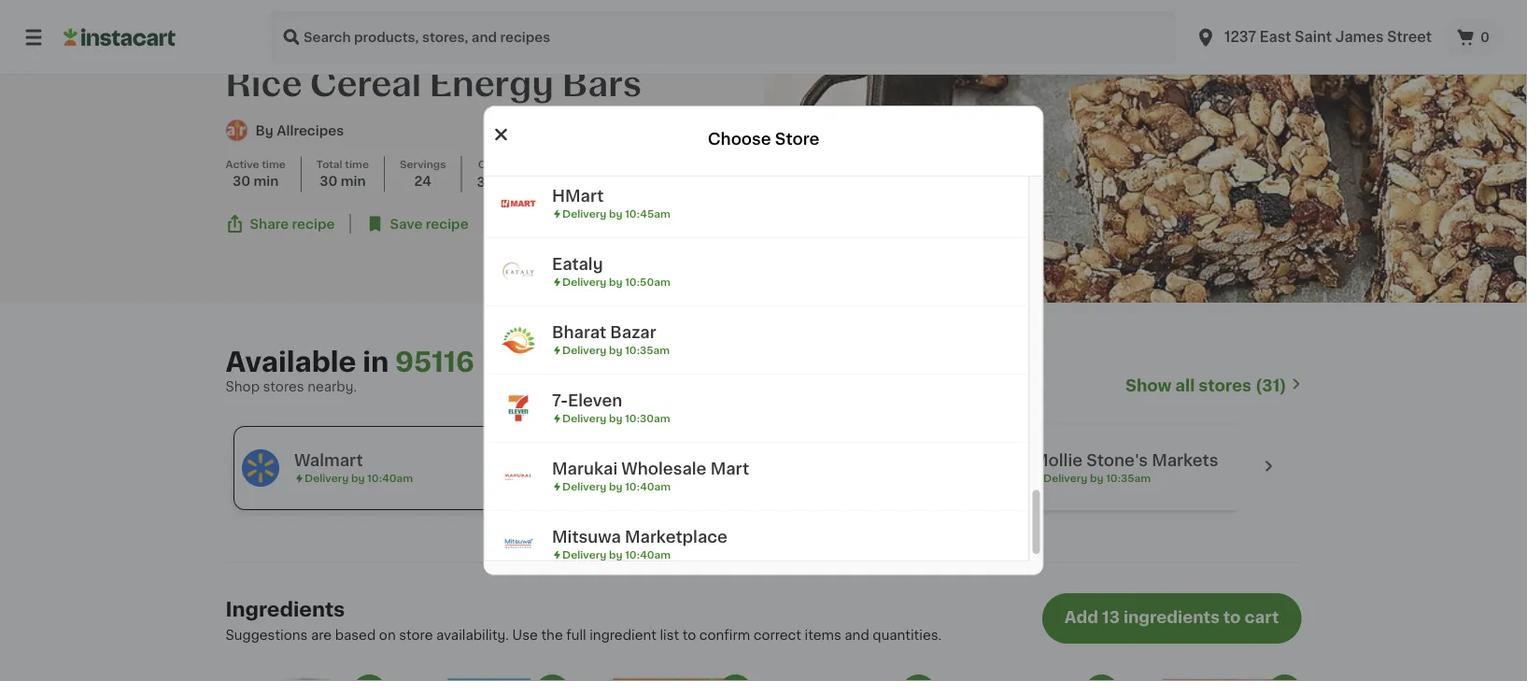 Task type: vqa. For each thing, say whether or not it's contained in the screenshot.
the topmost 9
no



Task type: describe. For each thing, give the bounding box(es) containing it.
cereal
[[310, 68, 422, 101]]

(31)
[[1256, 378, 1287, 394]]

by for eataly
[[609, 277, 622, 287]]

10:50am
[[625, 277, 670, 287]]

delivery for mitsuwa marketplace
[[562, 550, 606, 560]]

0 button
[[1444, 19, 1506, 56]]

bars
[[562, 68, 642, 101]]

eataly
[[552, 256, 603, 272]]

add 13 ingredients to cart button
[[1043, 594, 1302, 644]]

wholesale
[[621, 461, 706, 477]]

suggestions
[[226, 629, 308, 642]]

marukai wholesale mart image
[[500, 458, 537, 495]]

quantities.
[[873, 629, 942, 642]]

min for active time 30 min
[[254, 175, 279, 188]]

delivery by 10:35am for safeway
[[673, 474, 781, 484]]

delivery for marukai wholesale mart
[[562, 482, 606, 492]]

10:35am for bharat bazar
[[625, 345, 670, 355]]

in
[[363, 350, 389, 376]]

store
[[776, 131, 820, 147]]

show
[[1126, 378, 1172, 394]]

by for bharat bazar
[[609, 345, 622, 355]]

delivery for eataly
[[562, 277, 606, 287]]

shop
[[226, 381, 260, 394]]

recipe for share recipe
[[292, 218, 335, 231]]

by for hmart
[[609, 209, 622, 219]]

the
[[541, 629, 563, 642]]

by
[[256, 124, 274, 138]]

7 eleven image
[[500, 390, 537, 427]]

delivery for hmart
[[562, 209, 606, 219]]

show all stores (31) button
[[1126, 376, 1302, 397]]

delivery by 10:40am for mitsuwa marketplace
[[562, 550, 671, 560]]

rice cereal energy bars
[[226, 68, 642, 101]]

by for marukai wholesale mart
[[609, 482, 622, 492]]

marukai wholesale mart
[[552, 461, 749, 477]]

24
[[415, 175, 432, 188]]

ingredients
[[1124, 610, 1220, 626]]

available in 95116 shop stores nearby.
[[226, 350, 475, 394]]

mitsuwa marketplace image
[[500, 526, 537, 563]]

energy
[[430, 68, 554, 101]]

delivery for 7-eleven
[[562, 413, 606, 424]]

active time 30 min
[[226, 159, 286, 188]]

10:40am for marukai wholesale mart
[[625, 482, 671, 492]]

by for walmart
[[351, 474, 364, 484]]

to inside button
[[1224, 610, 1242, 626]]

7-
[[552, 393, 568, 409]]

allrecipes
[[277, 124, 344, 138]]

10:30am
[[625, 413, 670, 424]]

recipe for save recipe
[[426, 218, 469, 231]]

bharat
[[552, 325, 606, 341]]

nearby.
[[308, 381, 357, 394]]

7-eleven
[[552, 393, 622, 409]]

instacart logo image
[[64, 26, 176, 49]]

1 product group from the left
[[226, 675, 386, 681]]

mollie
[[1033, 453, 1083, 469]]

servings
[[400, 159, 446, 170]]

bharat bazar
[[552, 325, 656, 341]]

share
[[250, 218, 289, 231]]

ingredient
[[590, 629, 657, 642]]

0 horizontal spatial to
[[683, 629, 696, 642]]

marketplace
[[625, 529, 728, 545]]

calories
[[478, 159, 522, 170]]

stores inside button
[[1199, 378, 1252, 394]]

hmart
[[552, 188, 604, 204]]

share recipe
[[250, 218, 335, 231]]

min for total time 30 min
[[341, 175, 366, 188]]

rice cereal energy bars image
[[764, 0, 1528, 303]]

10:40am for mitsuwa marketplace
[[625, 550, 671, 560]]

safeway
[[663, 453, 733, 469]]

are
[[311, 629, 332, 642]]



Task type: locate. For each thing, give the bounding box(es) containing it.
10:45am
[[625, 209, 670, 219]]

by for 7-eleven
[[609, 413, 622, 424]]

confirm
[[700, 629, 751, 642]]

30 down the total
[[320, 175, 338, 188]]

delivery by 10:40am down 'marukai'
[[562, 482, 671, 492]]

to right "list" on the bottom of the page
[[683, 629, 696, 642]]

delivery down mollie
[[1043, 474, 1088, 484]]

time inside active time 30 min
[[262, 159, 286, 170]]

10:40am for walmart
[[367, 474, 413, 484]]

0 horizontal spatial stores
[[263, 381, 304, 394]]

delivery for walmart
[[304, 474, 348, 484]]

dialog containing choose store
[[484, 106, 1044, 579]]

delivery
[[562, 209, 606, 219], [562, 277, 606, 287], [562, 345, 606, 355], [562, 413, 606, 424], [304, 474, 348, 484], [673, 474, 717, 484], [1043, 474, 1088, 484], [562, 482, 606, 492], [562, 550, 606, 560]]

delivery down 7-eleven
[[562, 413, 606, 424]]

time for active time 30 min
[[262, 159, 286, 170]]

1 horizontal spatial 10:35am
[[736, 474, 781, 484]]

cart
[[1245, 610, 1280, 626]]

delivery for safeway
[[673, 474, 717, 484]]

total
[[317, 159, 343, 170]]

0 horizontal spatial min
[[254, 175, 279, 188]]

markets
[[1152, 453, 1219, 469]]

add
[[1065, 610, 1099, 626]]

rice
[[226, 68, 302, 101]]

2 product group from the left
[[409, 675, 570, 681]]

by left 10:45am
[[609, 209, 622, 219]]

delivery by 10:35am
[[562, 345, 670, 355], [673, 474, 781, 484], [1043, 474, 1151, 484]]

delivery by 10:35am down stone's
[[1043, 474, 1151, 484]]

choose store
[[708, 131, 820, 147]]

delivery by 10:35am down safeway
[[673, 474, 781, 484]]

min inside active time 30 min
[[254, 175, 279, 188]]

1 horizontal spatial 30
[[320, 175, 338, 188]]

delivery by 10:35am down bharat bazar
[[562, 345, 670, 355]]

10:35am for safeway
[[736, 474, 781, 484]]

show all stores (31)
[[1126, 378, 1287, 394]]

recipe inside share recipe button
[[292, 218, 335, 231]]

stores inside available in 95116 shop stores nearby.
[[263, 381, 304, 394]]

delivery by 10:35am for mollie stone's markets
[[1043, 474, 1151, 484]]

1 horizontal spatial min
[[341, 175, 366, 188]]

delivery by 10:35am inside dialog
[[562, 345, 670, 355]]

product group down and
[[775, 675, 936, 681]]

by
[[609, 209, 622, 219], [609, 277, 622, 287], [609, 345, 622, 355], [609, 413, 622, 424], [351, 474, 364, 484], [720, 474, 734, 484], [1090, 474, 1104, 484], [609, 482, 622, 492], [609, 550, 622, 560]]

1 horizontal spatial time
[[345, 159, 369, 170]]

share recipe button
[[226, 215, 335, 234]]

delivery by 10:50am
[[562, 277, 670, 287]]

walmart image
[[242, 450, 279, 487]]

bharat bazar image
[[500, 321, 537, 359]]

store
[[399, 629, 433, 642]]

by down the eleven
[[609, 413, 622, 424]]

95116
[[395, 350, 475, 376]]

time for total time 30 min
[[345, 159, 369, 170]]

2 recipe from the left
[[426, 218, 469, 231]]

recipe right share
[[292, 218, 335, 231]]

to left cart
[[1224, 610, 1242, 626]]

by down bharat bazar
[[609, 345, 622, 355]]

10:35am inside dialog
[[625, 345, 670, 355]]

eleven
[[568, 393, 622, 409]]

min down active
[[254, 175, 279, 188]]

mitsuwa marketplace
[[552, 529, 728, 545]]

min
[[254, 175, 279, 188], [341, 175, 366, 188]]

safeway image
[[611, 450, 648, 487]]

3 product group from the left
[[592, 675, 753, 681]]

delivery for mollie stone's markets
[[1043, 474, 1088, 484]]

1 30 from the left
[[233, 175, 251, 188]]

full
[[567, 629, 587, 642]]

delivery by 10:40am down walmart
[[304, 474, 413, 484]]

items
[[805, 629, 842, 642]]

min down the total
[[341, 175, 366, 188]]

delivery down eataly
[[562, 277, 606, 287]]

walmart
[[294, 453, 363, 469]]

total time 30 min
[[317, 159, 369, 188]]

1 horizontal spatial delivery by 10:35am
[[673, 474, 781, 484]]

by for mollie stone's markets
[[1090, 474, 1104, 484]]

servings 24
[[400, 159, 446, 188]]

13
[[1103, 610, 1120, 626]]

0 horizontal spatial time
[[262, 159, 286, 170]]

mitsuwa
[[552, 529, 621, 545]]

delivery down walmart
[[304, 474, 348, 484]]

to
[[1224, 610, 1242, 626], [683, 629, 696, 642]]

30
[[233, 175, 251, 188], [320, 175, 338, 188]]

30 inside active time 30 min
[[233, 175, 251, 188]]

save
[[390, 218, 423, 231]]

time inside total time 30 min
[[345, 159, 369, 170]]

product group down 'availability.'
[[409, 675, 570, 681]]

stone's
[[1087, 453, 1148, 469]]

eataly image
[[500, 253, 537, 291]]

delivery down hmart
[[562, 209, 606, 219]]

10:35am for mollie stone's markets
[[1106, 474, 1151, 484]]

time right the total
[[345, 159, 369, 170]]

delivery by 10:40am
[[304, 474, 413, 484], [562, 482, 671, 492], [562, 550, 671, 560]]

1 horizontal spatial stores
[[1199, 378, 1252, 394]]

2 min from the left
[[341, 175, 366, 188]]

mart
[[710, 461, 749, 477]]

bazar
[[610, 325, 656, 341]]

1 horizontal spatial recipe
[[426, 218, 469, 231]]

0 vertical spatial to
[[1224, 610, 1242, 626]]

10:35am
[[625, 345, 670, 355], [736, 474, 781, 484], [1106, 474, 1151, 484]]

delivery by 10:40am for walmart
[[304, 474, 413, 484]]

correct
[[754, 629, 802, 642]]

min inside total time 30 min
[[341, 175, 366, 188]]

stores
[[1199, 378, 1252, 394], [263, 381, 304, 394]]

delivery by 10:30am
[[562, 413, 670, 424]]

availability.
[[436, 629, 509, 642]]

dialog
[[484, 106, 1044, 579]]

by for safeway
[[720, 474, 734, 484]]

active
[[226, 159, 259, 170]]

recipe inside save recipe button
[[426, 218, 469, 231]]

delivery by 10:40am down the mitsuwa marketplace
[[562, 550, 671, 560]]

0 horizontal spatial 10:35am
[[625, 345, 670, 355]]

2 horizontal spatial delivery by 10:35am
[[1043, 474, 1151, 484]]

add 13 ingredients to cart
[[1065, 610, 1280, 626]]

95116 button
[[395, 348, 475, 378]]

suggestions are based on store availability. use the full ingredient list to confirm correct items and quantities.
[[226, 629, 942, 642]]

delivery down bharat
[[562, 345, 606, 355]]

0 horizontal spatial recipe
[[292, 218, 335, 231]]

1 vertical spatial to
[[683, 629, 696, 642]]

30 for active time 30 min
[[233, 175, 251, 188]]

delivery by 10:35am for bharat bazar
[[562, 345, 670, 355]]

by down safeway
[[720, 474, 734, 484]]

list
[[660, 629, 679, 642]]

5 product group from the left
[[958, 675, 1119, 681]]

stores down the available
[[263, 381, 304, 394]]

on
[[379, 629, 396, 642]]

by down walmart
[[351, 474, 364, 484]]

all
[[1176, 378, 1196, 394]]

delivery down mitsuwa
[[562, 550, 606, 560]]

by down stone's
[[1090, 474, 1104, 484]]

product group down "list" on the bottom of the page
[[592, 675, 753, 681]]

2 30 from the left
[[320, 175, 338, 188]]

2 horizontal spatial 10:35am
[[1106, 474, 1151, 484]]

30 for total time 30 min
[[320, 175, 338, 188]]

30 inside total time 30 min
[[320, 175, 338, 188]]

product group down cart
[[1142, 675, 1302, 681]]

stores right all
[[1199, 378, 1252, 394]]

by left '10:50am'
[[609, 277, 622, 287]]

mollie stone's markets
[[1033, 453, 1219, 469]]

hmart image
[[500, 185, 537, 222]]

based
[[335, 629, 376, 642]]

1 recipe from the left
[[292, 218, 335, 231]]

delivery by 10:40am for marukai wholesale mart
[[562, 482, 671, 492]]

delivery down safeway
[[673, 474, 717, 484]]

product group down add
[[958, 675, 1119, 681]]

1 min from the left
[[254, 175, 279, 188]]

delivery for bharat bazar
[[562, 345, 606, 355]]

marukai
[[552, 461, 617, 477]]

30 down active
[[233, 175, 251, 188]]

2 time from the left
[[345, 159, 369, 170]]

save recipe
[[390, 218, 469, 231]]

save recipe button
[[366, 215, 469, 234]]

by down 'marukai'
[[609, 482, 622, 492]]

0 horizontal spatial delivery by 10:35am
[[562, 345, 670, 355]]

product group
[[226, 675, 386, 681], [409, 675, 570, 681], [592, 675, 753, 681], [775, 675, 936, 681], [958, 675, 1119, 681], [1142, 675, 1302, 681]]

use
[[513, 629, 538, 642]]

4 product group from the left
[[775, 675, 936, 681]]

recipe right the 'save'
[[426, 218, 469, 231]]

choose
[[708, 131, 772, 147]]

and
[[845, 629, 870, 642]]

by allrecipes
[[256, 124, 344, 138]]

recipe
[[292, 218, 335, 231], [426, 218, 469, 231]]

delivery down 'marukai'
[[562, 482, 606, 492]]

0
[[1481, 31, 1491, 44]]

324
[[477, 176, 503, 189]]

10:40am
[[367, 474, 413, 484], [625, 482, 671, 492], [625, 550, 671, 560]]

1 horizontal spatial to
[[1224, 610, 1242, 626]]

1 time from the left
[[262, 159, 286, 170]]

available
[[226, 350, 356, 376]]

by down the mitsuwa marketplace
[[609, 550, 622, 560]]

by for mitsuwa marketplace
[[609, 550, 622, 560]]

delivery by 10:45am
[[562, 209, 670, 219]]

time right active
[[262, 159, 286, 170]]

6 product group from the left
[[1142, 675, 1302, 681]]

product group down are
[[226, 675, 386, 681]]

0 horizontal spatial 30
[[233, 175, 251, 188]]



